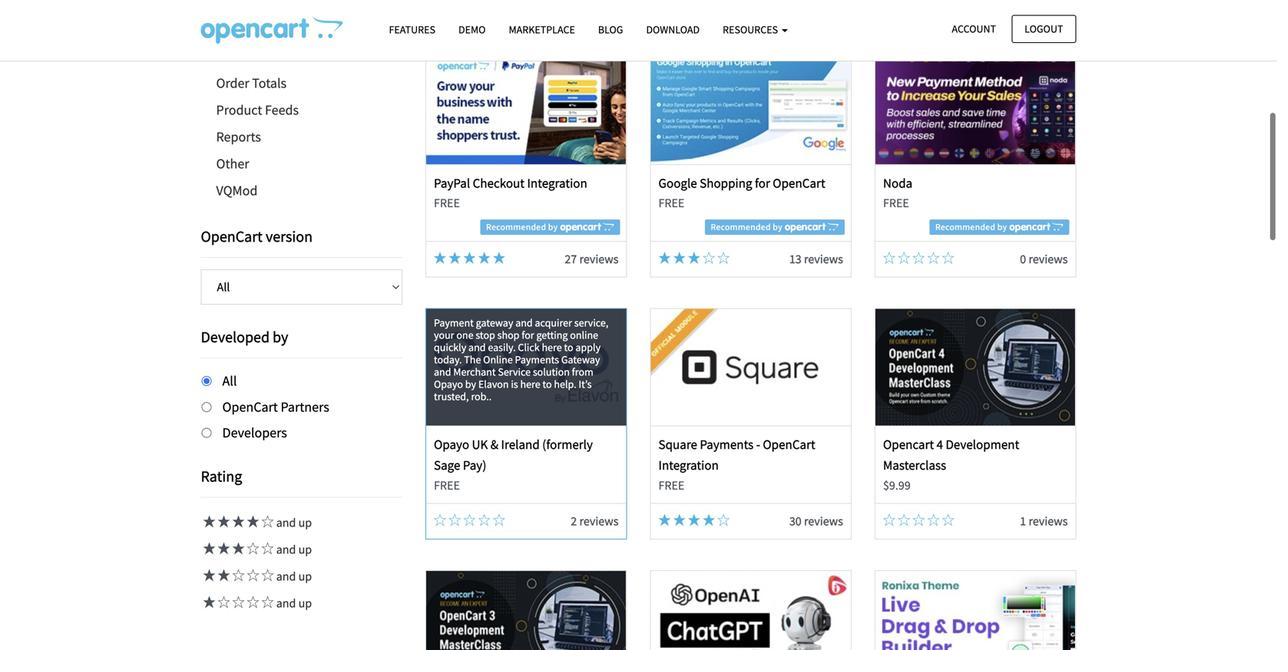 Task type: describe. For each thing, give the bounding box(es) containing it.
is
[[511, 378, 518, 391]]

opencart 4 development masterclass $9.99
[[883, 437, 1020, 493]]

opayo inside payment gateway and acquirer service, your one stop shop for getting online quickly and easily. click here to apply today. the online payments gateway and merchant service solution from opayo by elavon is here to help. it's trusted, rob..
[[434, 378, 463, 391]]

account
[[952, 22, 996, 36]]

sage
[[434, 458, 460, 474]]

apply
[[576, 341, 601, 354]]

shipping
[[216, 21, 268, 38]]

download
[[646, 23, 700, 36]]

30
[[790, 514, 802, 529]]

demo link
[[447, 16, 497, 43]]

4 and up from the top
[[274, 596, 312, 611]]

square payments - opencart integration free
[[659, 437, 816, 493]]

google shopping for opencart link
[[659, 175, 826, 191]]

reviews for square payments - opencart integration
[[804, 514, 843, 529]]

&
[[491, 437, 499, 453]]

marketplace
[[509, 23, 575, 36]]

1 and up from the top
[[274, 515, 312, 531]]

payment gateway and acquirer service, your one stop shop for getting online quickly and easily. click here to apply today. the online payments gateway and merchant service solution from opayo by elavon is here to help. it's trusted, rob..
[[434, 316, 609, 404]]

square payments - opencart integration image
[[651, 309, 851, 426]]

shopping
[[700, 175, 753, 191]]

square
[[659, 437, 698, 453]]

acquirer
[[535, 316, 572, 330]]

one
[[457, 328, 474, 342]]

rob..
[[471, 390, 492, 404]]

payments inside payment gateway and acquirer service, your one stop shop for getting online quickly and easily. click here to apply today. the online payments gateway and merchant service solution from opayo by elavon is here to help. it's trusted, rob..
[[515, 353, 559, 367]]

noda free
[[883, 175, 913, 211]]

2 and up from the top
[[274, 542, 312, 558]]

trusted,
[[434, 390, 469, 404]]

order
[[216, 75, 249, 92]]

online
[[483, 353, 513, 367]]

paypal checkout integration free
[[434, 175, 588, 211]]

opayo uk & ireland (formerly sage pay) link
[[434, 437, 593, 474]]

partners
[[281, 399, 329, 416]]

free inside opayo uk & ireland (formerly sage pay) free
[[434, 478, 460, 493]]

0 horizontal spatial here
[[520, 378, 541, 391]]

gateway
[[476, 316, 513, 330]]

payment gateway and acquirer service, your one stop shop for getting online quickly and easily. click here to apply today. the online payments gateway and merchant service solution from opayo by elavon is here to help. it's trusted, rob.. link
[[426, 309, 626, 426]]

13
[[790, 251, 802, 267]]

shipping methods
[[216, 21, 321, 38]]

0 horizontal spatial by
[[273, 328, 288, 347]]

reviews for opayo uk & ireland (formerly sage pay)
[[580, 514, 619, 529]]

blog link
[[587, 16, 635, 43]]

ireland
[[501, 437, 540, 453]]

click
[[518, 341, 540, 354]]

order totals link
[[201, 70, 403, 97]]

from
[[572, 365, 594, 379]]

online
[[570, 328, 599, 342]]

methods
[[271, 21, 321, 38]]

reviews for paypal checkout integration
[[580, 251, 619, 267]]

$9.99
[[883, 478, 911, 493]]

3 and up from the top
[[274, 569, 312, 585]]

order totals
[[216, 75, 287, 92]]

free inside 'google shopping for opencart free'
[[659, 196, 685, 211]]

developed
[[201, 328, 270, 347]]

gateway
[[561, 353, 600, 367]]

0 vertical spatial to
[[564, 341, 574, 354]]

features
[[389, 23, 436, 36]]

paypal
[[434, 175, 470, 191]]

opencart 4 development masterclass link
[[883, 437, 1020, 474]]

opencart 4 development masterclass image
[[876, 309, 1076, 426]]

reports
[[216, 128, 261, 146]]

shipping methods link
[[201, 16, 403, 43]]

1 reviews
[[1020, 514, 1068, 529]]

other link
[[201, 151, 403, 177]]

service,
[[574, 316, 609, 330]]

0
[[1020, 251, 1027, 267]]

modules link
[[201, 43, 403, 70]]

other
[[216, 155, 249, 172]]

uk
[[472, 437, 488, 453]]

elavon
[[478, 378, 509, 391]]

opencart inside 'google shopping for opencart free'
[[773, 175, 826, 191]]

checkout
[[473, 175, 525, 191]]

solution
[[533, 365, 570, 379]]

google shopping for opencart image
[[651, 48, 851, 164]]

opayo inside opayo uk & ireland (formerly sage pay) free
[[434, 437, 469, 453]]

totals
[[252, 75, 287, 92]]

up for 1st and up link from the bottom of the page
[[299, 596, 312, 611]]

vqmod link
[[201, 177, 403, 204]]

opencart
[[883, 437, 934, 453]]

feeds
[[265, 101, 299, 119]]

pay)
[[463, 458, 487, 474]]

(formerly
[[542, 437, 593, 453]]

up for third and up link from the bottom of the page
[[299, 542, 312, 558]]

reports link
[[201, 124, 403, 151]]



Task type: vqa. For each thing, say whether or not it's contained in the screenshot.
and up link
yes



Task type: locate. For each thing, give the bounding box(es) containing it.
1 horizontal spatial by
[[465, 378, 476, 391]]

blog
[[598, 23, 623, 36]]

paypal checkout integration link
[[434, 175, 588, 191]]

to left help.
[[543, 378, 552, 391]]

opencart right the shopping
[[773, 175, 826, 191]]

payments
[[515, 353, 559, 367], [700, 437, 754, 453]]

noda link
[[883, 175, 913, 191]]

opayo uk & ireland (formerly sage pay) free
[[434, 437, 593, 493]]

1 horizontal spatial payments
[[700, 437, 754, 453]]

free inside the noda free
[[883, 196, 909, 211]]

integration right checkout
[[527, 175, 588, 191]]

1 horizontal spatial here
[[542, 341, 562, 354]]

up for 1st and up link from the top
[[299, 515, 312, 531]]

1 vertical spatial payments
[[700, 437, 754, 453]]

0 horizontal spatial for
[[522, 328, 534, 342]]

free down square at the bottom of page
[[659, 478, 685, 493]]

reviews right 13
[[804, 251, 843, 267]]

to left apply at the bottom
[[564, 341, 574, 354]]

easily.
[[488, 341, 516, 354]]

chatgpt for opencart image
[[651, 572, 851, 651]]

1 vertical spatial by
[[465, 378, 476, 391]]

opayo down today.
[[434, 378, 463, 391]]

and up
[[274, 515, 312, 531], [274, 542, 312, 558], [274, 569, 312, 585], [274, 596, 312, 611]]

1 horizontal spatial for
[[755, 175, 770, 191]]

star light o image
[[703, 252, 715, 264], [883, 252, 896, 264], [913, 252, 925, 264], [928, 252, 940, 264], [434, 514, 446, 527], [464, 514, 476, 527], [493, 514, 505, 527], [883, 514, 896, 527], [259, 516, 274, 528], [259, 543, 274, 555], [230, 570, 245, 582], [245, 570, 259, 582], [259, 570, 274, 582], [245, 596, 259, 609]]

13 reviews
[[790, 251, 843, 267]]

here
[[542, 341, 562, 354], [520, 378, 541, 391]]

here right click
[[542, 341, 562, 354]]

version
[[266, 227, 313, 246]]

free down sage
[[434, 478, 460, 493]]

1 vertical spatial here
[[520, 378, 541, 391]]

opencart inside square payments - opencart integration free
[[763, 437, 816, 453]]

reviews for noda
[[1029, 251, 1068, 267]]

1 vertical spatial integration
[[659, 458, 719, 474]]

getting
[[537, 328, 568, 342]]

2
[[571, 514, 577, 529]]

all
[[222, 373, 237, 390]]

27 reviews
[[565, 251, 619, 267]]

-
[[756, 437, 761, 453]]

your
[[434, 328, 454, 342]]

google shopping for opencart free
[[659, 175, 826, 211]]

opayo
[[434, 378, 463, 391], [434, 437, 469, 453]]

vqmod
[[216, 182, 258, 199]]

1
[[1020, 514, 1027, 529]]

1 vertical spatial for
[[522, 328, 534, 342]]

opencart down vqmod
[[201, 227, 263, 246]]

quickly
[[434, 341, 467, 354]]

1 vertical spatial opayo
[[434, 437, 469, 453]]

service
[[498, 365, 531, 379]]

modules
[[216, 48, 265, 65]]

star light image
[[434, 252, 446, 264], [478, 252, 491, 264], [493, 252, 505, 264], [659, 252, 671, 264], [688, 252, 701, 264], [674, 514, 686, 527], [688, 514, 701, 527], [703, 514, 715, 527], [201, 516, 215, 528], [215, 516, 230, 528], [245, 516, 259, 528], [230, 543, 245, 555], [201, 596, 215, 609]]

and
[[516, 316, 533, 330], [469, 341, 486, 354], [434, 365, 451, 379], [276, 515, 296, 531], [276, 542, 296, 558], [276, 569, 296, 585], [276, 596, 296, 611]]

1 opayo from the top
[[434, 378, 463, 391]]

1 and up link from the top
[[201, 515, 312, 531]]

2 opayo from the top
[[434, 437, 469, 453]]

integration inside square payments - opencart integration free
[[659, 458, 719, 474]]

merchant
[[453, 365, 496, 379]]

reviews for opencart 4 development masterclass
[[1029, 514, 1068, 529]]

None radio
[[202, 376, 212, 386], [202, 402, 212, 412], [202, 376, 212, 386], [202, 402, 212, 412]]

developed by
[[201, 328, 288, 347]]

and up link
[[201, 515, 312, 531], [201, 542, 312, 558], [201, 569, 312, 585], [201, 596, 312, 611]]

for inside 'google shopping for opencart free'
[[755, 175, 770, 191]]

help.
[[554, 378, 577, 391]]

for right the shopping
[[755, 175, 770, 191]]

free down noda
[[883, 196, 909, 211]]

1 up from the top
[[299, 515, 312, 531]]

it's
[[579, 378, 592, 391]]

30 reviews
[[790, 514, 843, 529]]

4
[[937, 437, 943, 453]]

developers
[[222, 425, 287, 442]]

star light image
[[449, 252, 461, 264], [464, 252, 476, 264], [674, 252, 686, 264], [659, 514, 671, 527], [230, 516, 245, 528], [201, 543, 215, 555], [215, 543, 230, 555], [201, 570, 215, 582], [215, 570, 230, 582]]

stop
[[476, 328, 495, 342]]

2 up from the top
[[299, 542, 312, 558]]

featured
[[426, 8, 494, 32]]

features link
[[378, 16, 447, 43]]

1 horizontal spatial integration
[[659, 458, 719, 474]]

1 horizontal spatial to
[[564, 341, 574, 354]]

google
[[659, 175, 697, 191]]

0 vertical spatial here
[[542, 341, 562, 354]]

2 and up link from the top
[[201, 542, 312, 558]]

2 reviews
[[571, 514, 619, 529]]

shop
[[498, 328, 520, 342]]

ronixa theme - opencart live drag and drop page .. image
[[876, 572, 1076, 651]]

0 vertical spatial payments
[[515, 353, 559, 367]]

star light o image
[[718, 252, 730, 264], [898, 252, 910, 264], [942, 252, 955, 264], [449, 514, 461, 527], [478, 514, 491, 527], [718, 514, 730, 527], [898, 514, 910, 527], [913, 514, 925, 527], [928, 514, 940, 527], [942, 514, 955, 527], [245, 543, 259, 555], [215, 596, 230, 609], [230, 596, 245, 609], [259, 596, 274, 609]]

integration inside paypal checkout integration free
[[527, 175, 588, 191]]

3 up from the top
[[299, 569, 312, 585]]

opayo uk & ireland (formerly sage pay) image
[[427, 309, 626, 426]]

noda
[[883, 175, 913, 191]]

None radio
[[202, 428, 212, 438]]

resources
[[723, 23, 780, 36]]

up for second and up link from the bottom
[[299, 569, 312, 585]]

square payments - opencart integration link
[[659, 437, 816, 474]]

reviews right 0 at the top
[[1029, 251, 1068, 267]]

reviews right 30
[[804, 514, 843, 529]]

opencart right -
[[763, 437, 816, 453]]

for inside payment gateway and acquirer service, your one stop shop for getting online quickly and easily. click here to apply today. the online payments gateway and merchant service solution from opayo by elavon is here to help. it's trusted, rob..
[[522, 328, 534, 342]]

0 vertical spatial integration
[[527, 175, 588, 191]]

free inside square payments - opencart integration free
[[659, 478, 685, 493]]

by right developed
[[273, 328, 288, 347]]

27
[[565, 251, 577, 267]]

logout link
[[1012, 15, 1077, 43]]

0 vertical spatial by
[[273, 328, 288, 347]]

here right is
[[520, 378, 541, 391]]

free inside paypal checkout integration free
[[434, 196, 460, 211]]

integration
[[527, 175, 588, 191], [659, 458, 719, 474]]

4 and up link from the top
[[201, 596, 312, 611]]

0 vertical spatial opayo
[[434, 378, 463, 391]]

for
[[755, 175, 770, 191], [522, 328, 534, 342]]

4 up from the top
[[299, 596, 312, 611]]

paypal checkout integration image
[[427, 48, 626, 164]]

by
[[273, 328, 288, 347], [465, 378, 476, 391]]

reviews right 27
[[580, 251, 619, 267]]

by left the elavon
[[465, 378, 476, 391]]

opencart partners
[[222, 399, 329, 416]]

0 vertical spatial for
[[755, 175, 770, 191]]

account link
[[939, 15, 1010, 43]]

free down paypal
[[434, 196, 460, 211]]

masterclass
[[883, 458, 947, 474]]

opayo up sage
[[434, 437, 469, 453]]

opencart version
[[201, 227, 313, 246]]

free
[[434, 196, 460, 211], [659, 196, 685, 211], [883, 196, 909, 211], [434, 478, 460, 493], [659, 478, 685, 493]]

3 and up link from the top
[[201, 569, 312, 585]]

rating
[[201, 467, 242, 486]]

development
[[946, 437, 1020, 453]]

0 horizontal spatial payments
[[515, 353, 559, 367]]

reviews for google shopping for opencart
[[804, 251, 843, 267]]

opencart extensions image
[[201, 16, 343, 44]]

logout
[[1025, 22, 1064, 36]]

0 horizontal spatial integration
[[527, 175, 588, 191]]

resources link
[[712, 16, 800, 43]]

1 vertical spatial to
[[543, 378, 552, 391]]

by inside payment gateway and acquirer service, your one stop shop for getting online quickly and easily. click here to apply today. the online payments gateway and merchant service solution from opayo by elavon is here to help. it's trusted, rob..
[[465, 378, 476, 391]]

reviews right "1"
[[1029, 514, 1068, 529]]

free down google
[[659, 196, 685, 211]]

reviews right 2
[[580, 514, 619, 529]]

payment
[[434, 316, 474, 330]]

product
[[216, 101, 262, 119]]

product feeds
[[216, 101, 299, 119]]

noda image
[[876, 48, 1076, 164]]

opencart 3 development masterclass image
[[427, 572, 626, 651]]

opencart up developers
[[222, 399, 278, 416]]

for right shop
[[522, 328, 534, 342]]

integration down square at the bottom of page
[[659, 458, 719, 474]]

0 horizontal spatial to
[[543, 378, 552, 391]]

payments inside square payments - opencart integration free
[[700, 437, 754, 453]]

the
[[464, 353, 481, 367]]



